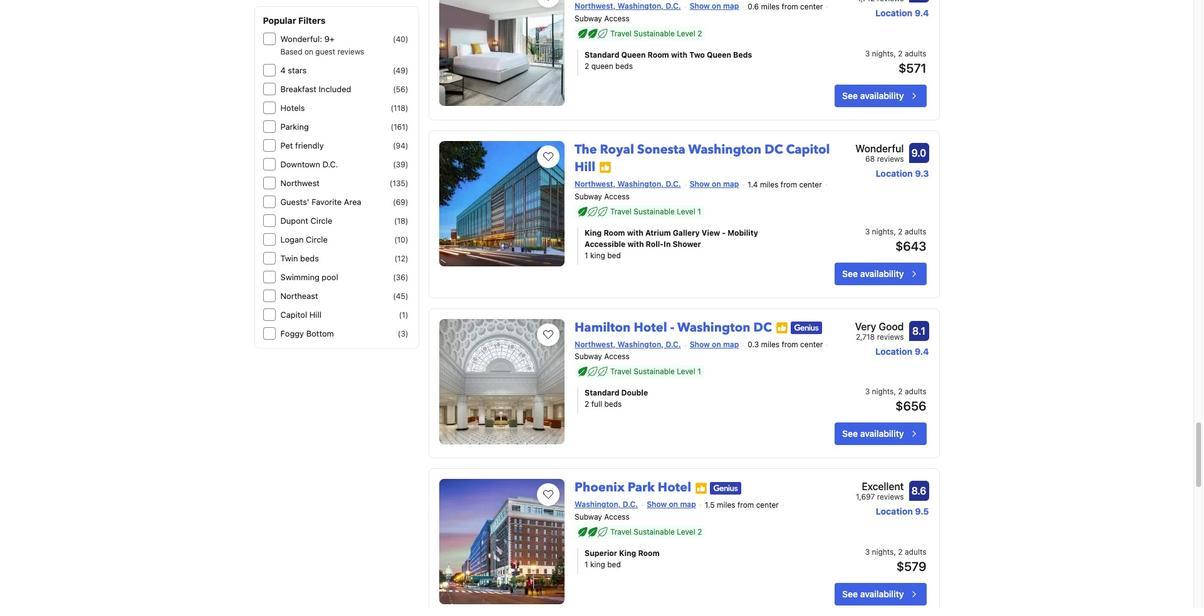 Task type: locate. For each thing, give the bounding box(es) containing it.
4 travel from the top
[[611, 527, 632, 537]]

nights for phoenix park hotel
[[872, 547, 894, 557]]

from right 0.3
[[782, 340, 799, 349]]

gallery
[[673, 228, 700, 237]]

travel sustainable level 1 for -
[[611, 367, 701, 376]]

popular filters
[[263, 15, 326, 26]]

dc
[[765, 141, 783, 158], [754, 319, 772, 336]]

1 down accessible
[[585, 250, 588, 260]]

from right the 0.6
[[782, 2, 799, 11]]

1 vertical spatial travel sustainable level 2
[[611, 527, 702, 537]]

center right the 1.5
[[756, 500, 779, 510]]

1 see from the top
[[843, 90, 858, 101]]

3 travel from the top
[[611, 367, 632, 376]]

access
[[604, 14, 630, 23], [604, 192, 630, 201], [604, 352, 630, 361], [604, 512, 630, 522]]

subway inside 0.6 miles from center subway access
[[575, 14, 602, 23]]

northwest, up queen at the top of page
[[575, 1, 616, 11]]

1 vertical spatial northwest, washington, d.c.
[[575, 179, 681, 189]]

4 adults from the top
[[905, 547, 927, 557]]

2 queen from the left
[[707, 50, 732, 59]]

d.c. for 0.6 miles from center subway access
[[666, 1, 681, 11]]

excellent 1,697 reviews
[[856, 481, 904, 502]]

standard
[[585, 50, 620, 59], [585, 388, 620, 398]]

1 vertical spatial circle
[[306, 234, 328, 245]]

with left two
[[671, 50, 688, 59]]

subway for the
[[575, 192, 602, 201]]

1 vertical spatial standard
[[585, 388, 620, 398]]

this property is part of our preferred partner program. it's committed to providing excellent service and good value. it'll pay us a higher commission if you make a booking. image
[[599, 161, 612, 174], [776, 322, 789, 334], [776, 322, 789, 334], [695, 482, 708, 495], [695, 482, 708, 495]]

1.5
[[705, 500, 715, 510]]

0 vertical spatial capitol
[[787, 141, 830, 158]]

2 vertical spatial beds
[[605, 399, 622, 409]]

, for hamilton hotel - washington dc
[[894, 387, 896, 396]]

center
[[801, 2, 823, 11], [800, 180, 822, 189], [801, 340, 823, 349], [756, 500, 779, 510]]

miles inside 1.5 miles from center subway access
[[717, 500, 736, 510]]

1 horizontal spatial king
[[619, 548, 637, 558]]

washington, down hamilton hotel - washington dc
[[618, 339, 664, 349]]

2 vertical spatial room
[[638, 548, 660, 558]]

adults up $579
[[905, 547, 927, 557]]

hotel up 1.5 miles from center subway access
[[658, 479, 692, 496]]

travel
[[611, 29, 632, 38], [611, 207, 632, 216], [611, 367, 632, 376], [611, 527, 632, 537]]

nights inside 3 nights , 2 adults $643
[[872, 227, 894, 236]]

access down hamilton
[[604, 352, 630, 361]]

1 access from the top
[[604, 14, 630, 23]]

subway up queen at the top of page
[[575, 14, 602, 23]]

d.c. up the standard queen room with two queen beds 'link'
[[666, 1, 681, 11]]

4 sustainable from the top
[[634, 527, 675, 537]]

see availability link down 3 nights , 2 adults $579
[[835, 583, 927, 606]]

2 see from the top
[[843, 268, 858, 279]]

standard inside standard queen room with two queen beds 2 queen beds
[[585, 50, 620, 59]]

map
[[723, 1, 739, 11], [723, 179, 739, 189], [723, 339, 739, 349], [680, 500, 696, 509]]

1 vertical spatial -
[[671, 319, 675, 336]]

subway down hamilton
[[575, 352, 602, 361]]

1 horizontal spatial hill
[[575, 158, 596, 175]]

beds right queen at the top of page
[[616, 61, 633, 71]]

1 vertical spatial room
[[604, 228, 625, 237]]

availability down 3 nights , 2 adults $571
[[861, 90, 904, 101]]

3 nights , 2 adults $643
[[866, 227, 927, 253]]

0 vertical spatial northwest,
[[575, 1, 616, 11]]

2 inside 3 nights , 2 adults $643
[[899, 227, 903, 236]]

2 subway from the top
[[575, 192, 602, 201]]

royal
[[600, 141, 634, 158]]

(135)
[[390, 179, 408, 188]]

3
[[866, 49, 870, 58], [866, 227, 870, 236], [866, 387, 870, 396], [866, 547, 870, 557]]

from inside 0.3 miles from center subway access
[[782, 340, 799, 349]]

4 level from the top
[[677, 527, 696, 537]]

$579
[[897, 559, 927, 574]]

see availability link for the royal sonesta washington dc capitol hill
[[835, 262, 927, 285]]

adults up $571
[[905, 49, 927, 58]]

1 adults from the top
[[905, 49, 927, 58]]

room
[[648, 50, 669, 59], [604, 228, 625, 237], [638, 548, 660, 558]]

circle
[[311, 216, 333, 226], [306, 234, 328, 245]]

0 vertical spatial standard
[[585, 50, 620, 59]]

1 vertical spatial dc
[[754, 319, 772, 336]]

2 nights from the top
[[872, 227, 894, 236]]

from inside 0.6 miles from center subway access
[[782, 2, 799, 11]]

hamilton hotel - washington dc image
[[440, 319, 565, 444]]

two
[[690, 50, 705, 59]]

2 northwest, washington, d.c. from the top
[[575, 179, 681, 189]]

9.4 down scored 9.1 element
[[915, 8, 929, 18]]

9.4 down scored 8.1 element
[[915, 346, 929, 356]]

reviews up location 9.5
[[877, 492, 904, 502]]

guest
[[316, 47, 335, 56]]

on for hamilton hotel - washington dc
[[712, 339, 721, 349]]

this property is part of our preferred partner program. it's committed to providing excellent service and good value. it'll pay us a higher commission if you make a booking. image for hamilton hotel - washington dc
[[776, 322, 789, 334]]

2 travel sustainable level 1 from the top
[[611, 367, 701, 376]]

see availability link for hamilton hotel - washington dc
[[835, 423, 927, 445]]

room inside superior king room 1 king bed
[[638, 548, 660, 558]]

king down superior
[[591, 560, 605, 569]]

(39)
[[393, 160, 408, 169]]

with left atrium at right
[[627, 228, 644, 237]]

hill
[[575, 158, 596, 175], [310, 310, 322, 320]]

center right 1.4 on the top
[[800, 180, 822, 189]]

downtown d.c.
[[281, 159, 338, 169]]

1 vertical spatial 9.4
[[915, 346, 929, 356]]

king right superior
[[619, 548, 637, 558]]

standard for $656
[[585, 388, 620, 398]]

travel up accessible
[[611, 207, 632, 216]]

3 adults from the top
[[905, 387, 927, 396]]

the royal sonesta washington dc capitol hill
[[575, 141, 830, 175]]

the royal sonesta washington dc capitol hill link
[[575, 136, 830, 175]]

king inside 'king room with atrium gallery view - mobility accessible with roll-in shower 1 king bed'
[[591, 250, 605, 260]]

(18)
[[394, 216, 408, 226]]

access for phoenix
[[604, 512, 630, 522]]

3 inside 3 nights , 2 adults $656
[[866, 387, 870, 396]]

1 3 from the top
[[866, 49, 870, 58]]

miles inside 0.3 miles from center subway access
[[761, 340, 780, 349]]

washington up 1.4 on the top
[[689, 141, 762, 158]]

beds up the swimming pool
[[300, 253, 319, 263]]

show on map for hotel
[[647, 500, 696, 509]]

access for hamilton
[[604, 352, 630, 361]]

1 location 9.4 from the top
[[876, 8, 929, 18]]

1 vertical spatial washington
[[678, 319, 751, 336]]

3 access from the top
[[604, 352, 630, 361]]

beds inside standard double 2 full beds
[[605, 399, 622, 409]]

room right superior
[[638, 548, 660, 558]]

1 see availability link from the top
[[835, 85, 927, 107]]

3 nights , 2 adults $571
[[866, 49, 927, 75]]

miles inside 1.4 miles from center subway access
[[760, 180, 779, 189]]

(45)
[[393, 292, 408, 301]]

d.c. down the 'friendly'
[[323, 159, 338, 169]]

show down hamilton hotel - washington dc
[[690, 339, 710, 349]]

reviews right 2,718
[[877, 332, 904, 341]]

nights
[[872, 49, 894, 58], [872, 227, 894, 236], [872, 387, 894, 396], [872, 547, 894, 557]]

3 for the royal sonesta washington dc capitol hill
[[866, 227, 870, 236]]

2 level from the top
[[677, 207, 696, 216]]

8.6
[[912, 485, 927, 497]]

see availability down 3 nights , 2 adults $571
[[843, 90, 904, 101]]

0 vertical spatial king
[[591, 250, 605, 260]]

level up the standard queen room with two queen beds 'link'
[[677, 29, 696, 38]]

king inside superior king room 1 king bed
[[619, 548, 637, 558]]

center for the royal sonesta washington dc capitol hill
[[800, 180, 822, 189]]

travel up superior king room 1 king bed
[[611, 527, 632, 537]]

(161)
[[391, 122, 408, 132]]

miles right the 1.5
[[717, 500, 736, 510]]

1 vertical spatial northwest,
[[575, 179, 616, 189]]

on down the wonderful: 9+
[[305, 47, 313, 56]]

the royal sonesta washington dc capitol hill image
[[440, 141, 565, 266]]

2 up $656
[[899, 387, 903, 396]]

1 northwest, from the top
[[575, 1, 616, 11]]

nights inside 3 nights , 2 adults $571
[[872, 49, 894, 58]]

hill down the
[[575, 158, 596, 175]]

level
[[677, 29, 696, 38], [677, 207, 696, 216], [677, 367, 696, 376], [677, 527, 696, 537]]

miles right the 0.6
[[761, 2, 780, 11]]

show down park
[[647, 500, 667, 509]]

1 vertical spatial capitol
[[281, 310, 307, 320]]

4 subway from the top
[[575, 512, 602, 522]]

sustainable for -
[[634, 367, 675, 376]]

1 vertical spatial king
[[591, 560, 605, 569]]

travel sustainable level 2 up standard queen room with two queen beds 2 queen beds
[[611, 29, 702, 38]]

phoenix park hotel image
[[440, 479, 565, 604]]

3 sustainable from the top
[[634, 367, 675, 376]]

see
[[843, 90, 858, 101], [843, 268, 858, 279], [843, 428, 858, 439], [843, 589, 858, 599]]

2 adults from the top
[[905, 227, 927, 236]]

northwest, for the
[[575, 179, 616, 189]]

2 location 9.4 from the top
[[876, 346, 929, 356]]

1 see availability from the top
[[843, 90, 904, 101]]

reviews inside very good 2,718 reviews
[[877, 332, 904, 341]]

show on map down park
[[647, 500, 696, 509]]

twin
[[281, 253, 298, 263]]

with inside standard queen room with two queen beds 2 queen beds
[[671, 50, 688, 59]]

4 see availability from the top
[[843, 589, 904, 599]]

availability
[[861, 90, 904, 101], [861, 268, 904, 279], [861, 428, 904, 439], [861, 589, 904, 599]]

2 travel from the top
[[611, 207, 632, 216]]

show on map for sonesta
[[690, 179, 739, 189]]

2 standard from the top
[[585, 388, 620, 398]]

the
[[575, 141, 597, 158]]

this property is part of our preferred partner program. it's committed to providing excellent service and good value. it'll pay us a higher commission if you make a booking. image for the royal sonesta washington dc capitol hill
[[599, 161, 612, 174]]

2 left queen at the top of page
[[585, 61, 590, 71]]

show on map down the royal sonesta washington dc capitol hill
[[690, 179, 739, 189]]

1 subway from the top
[[575, 14, 602, 23]]

2 vertical spatial northwest,
[[575, 339, 616, 349]]

washington, d.c.
[[575, 500, 638, 509]]

4 location from the top
[[876, 506, 913, 517]]

0 vertical spatial hill
[[575, 158, 596, 175]]

1 vertical spatial hotel
[[658, 479, 692, 496]]

show on map left 0.3
[[690, 339, 739, 349]]

dc for hamilton hotel - washington dc
[[754, 319, 772, 336]]

access inside 0.6 miles from center subway access
[[604, 14, 630, 23]]

0 vertical spatial northwest, washington, d.c.
[[575, 1, 681, 11]]

scored 9.1 element
[[909, 0, 929, 3]]

9.4
[[915, 8, 929, 18], [915, 346, 929, 356]]

1 nights from the top
[[872, 49, 894, 58]]

washington for -
[[678, 319, 751, 336]]

center left 2,718
[[801, 340, 823, 349]]

0 vertical spatial beds
[[616, 61, 633, 71]]

hotel right hamilton
[[634, 319, 667, 336]]

2 , from the top
[[894, 227, 896, 236]]

2 access from the top
[[604, 192, 630, 201]]

show for sonesta
[[690, 179, 710, 189]]

1 9.4 from the top
[[915, 8, 929, 18]]

- right view
[[722, 228, 726, 237]]

availability for the royal sonesta washington dc capitol hill
[[861, 268, 904, 279]]

miles inside 0.6 miles from center subway access
[[761, 2, 780, 11]]

3 inside 3 nights , 2 adults $571
[[866, 49, 870, 58]]

1 standard from the top
[[585, 50, 620, 59]]

travel up queen at the top of page
[[611, 29, 632, 38]]

show
[[690, 1, 710, 11], [690, 179, 710, 189], [690, 339, 710, 349], [647, 500, 667, 509]]

4 see availability link from the top
[[835, 583, 927, 606]]

0.6
[[748, 2, 759, 11]]

capitol hill
[[281, 310, 322, 320]]

1 travel sustainable level 2 from the top
[[611, 29, 702, 38]]

superior king room 1 king bed
[[585, 548, 660, 569]]

center inside 1.4 miles from center subway access
[[800, 180, 822, 189]]

center inside 1.5 miles from center subway access
[[756, 500, 779, 510]]

3 availability from the top
[[861, 428, 904, 439]]

availability down 3 nights , 2 adults $656
[[861, 428, 904, 439]]

0 vertical spatial travel sustainable level 2
[[611, 29, 702, 38]]

- inside hamilton hotel - washington dc link
[[671, 319, 675, 336]]

northwest, down hamilton
[[575, 339, 616, 349]]

parking
[[281, 122, 309, 132]]

1 horizontal spatial -
[[722, 228, 726, 237]]

from inside 1.5 miles from center subway access
[[738, 500, 754, 510]]

stars
[[288, 65, 307, 75]]

from right 1.4 on the top
[[781, 180, 798, 189]]

0 vertical spatial bed
[[608, 250, 621, 260]]

3 subway from the top
[[575, 352, 602, 361]]

1 travel sustainable level 1 from the top
[[611, 207, 701, 216]]

3 inside 3 nights , 2 adults $579
[[866, 547, 870, 557]]

washington, down phoenix
[[575, 500, 621, 509]]

2 up $579
[[899, 547, 903, 557]]

map left 1.4 on the top
[[723, 179, 739, 189]]

roll-
[[646, 239, 664, 249]]

0 vertical spatial with
[[671, 50, 688, 59]]

d.c. for 0.3 miles from center subway access
[[666, 339, 681, 349]]

dupont
[[281, 216, 308, 226]]

2 bed from the top
[[608, 560, 621, 569]]

northwest, washington, d.c.
[[575, 1, 681, 11], [575, 179, 681, 189], [575, 339, 681, 349]]

reviews
[[338, 47, 364, 56], [877, 154, 904, 164], [877, 332, 904, 341], [877, 492, 904, 502]]

1 vertical spatial bed
[[608, 560, 621, 569]]

access up queen at the top of page
[[604, 14, 630, 23]]

, inside 3 nights , 2 adults $656
[[894, 387, 896, 396]]

access inside 0.3 miles from center subway access
[[604, 352, 630, 361]]

3 see from the top
[[843, 428, 858, 439]]

scored 9.0 element
[[909, 143, 929, 163]]

northwest, washington, d.c. for royal
[[575, 179, 681, 189]]

standard double link
[[585, 388, 797, 399]]

location down scored 9.1 element
[[876, 8, 913, 18]]

very good element
[[855, 319, 904, 334]]

4 see from the top
[[843, 589, 858, 599]]

4 3 from the top
[[866, 547, 870, 557]]

access inside 1.5 miles from center subway access
[[604, 512, 630, 522]]

0 vertical spatial location 9.4
[[876, 8, 929, 18]]

dc inside the royal sonesta washington dc capitol hill
[[765, 141, 783, 158]]

on left the 1.5
[[669, 500, 678, 509]]

1 inside superior king room 1 king bed
[[585, 560, 588, 569]]

subway for phoenix
[[575, 512, 602, 522]]

2 availability from the top
[[861, 268, 904, 279]]

king down accessible
[[591, 250, 605, 260]]

0 horizontal spatial capitol
[[281, 310, 307, 320]]

1 horizontal spatial queen
[[707, 50, 732, 59]]

1 king from the top
[[591, 250, 605, 260]]

0 vertical spatial -
[[722, 228, 726, 237]]

2 see availability link from the top
[[835, 262, 927, 285]]

3 location from the top
[[876, 346, 913, 356]]

access inside 1.4 miles from center subway access
[[604, 192, 630, 201]]

full
[[592, 399, 603, 409]]

(12)
[[395, 254, 408, 263]]

, inside 3 nights , 2 adults $579
[[894, 547, 896, 557]]

3 , from the top
[[894, 387, 896, 396]]

location 9.4 down scored 9.1 element
[[876, 8, 929, 18]]

2 see availability from the top
[[843, 268, 904, 279]]

from inside 1.4 miles from center subway access
[[781, 180, 798, 189]]

2 vertical spatial northwest, washington, d.c.
[[575, 339, 681, 349]]

, inside 3 nights , 2 adults $643
[[894, 227, 896, 236]]

adults inside 3 nights , 2 adults $643
[[905, 227, 927, 236]]

0 vertical spatial 9.4
[[915, 8, 929, 18]]

adults up $656
[[905, 387, 927, 396]]

logan circle
[[281, 234, 328, 245]]

subway inside 0.3 miles from center subway access
[[575, 352, 602, 361]]

0 vertical spatial circle
[[311, 216, 333, 226]]

see availability down 3 nights , 2 adults $579
[[843, 589, 904, 599]]

location for phoenix park hotel
[[876, 506, 913, 517]]

travel sustainable level 1 up atrium at right
[[611, 207, 701, 216]]

- up 0.3 miles from center subway access
[[671, 319, 675, 336]]

subway inside 1.4 miles from center subway access
[[575, 192, 602, 201]]

1 vertical spatial travel sustainable level 1
[[611, 367, 701, 376]]

3 see availability link from the top
[[835, 423, 927, 445]]

1,697
[[856, 492, 875, 502]]

0 vertical spatial dc
[[765, 141, 783, 158]]

capitol inside the royal sonesta washington dc capitol hill
[[787, 141, 830, 158]]

level up standard double link
[[677, 367, 696, 376]]

nights inside 3 nights , 2 adults $656
[[872, 387, 894, 396]]

travel sustainable level 1
[[611, 207, 701, 216], [611, 367, 701, 376]]

standard inside standard double 2 full beds
[[585, 388, 620, 398]]

availability for phoenix park hotel
[[861, 589, 904, 599]]

sustainable up atrium at right
[[634, 207, 675, 216]]

see availability link down 3 nights , 2 adults $571
[[835, 85, 927, 107]]

miles right 0.3
[[761, 340, 780, 349]]

3 northwest, from the top
[[575, 339, 616, 349]]

dc inside hamilton hotel - washington dc link
[[754, 319, 772, 336]]

0 horizontal spatial queen
[[622, 50, 646, 59]]

from right the 1.5
[[738, 500, 754, 510]]

adults inside 3 nights , 2 adults $571
[[905, 49, 927, 58]]

adults for hamilton hotel - washington dc
[[905, 387, 927, 396]]

subway down washington, d.c.
[[575, 512, 602, 522]]

miles
[[761, 2, 780, 11], [760, 180, 779, 189], [761, 340, 780, 349], [717, 500, 736, 510]]

4 , from the top
[[894, 547, 896, 557]]

1 vertical spatial king
[[619, 548, 637, 558]]

1 vertical spatial location 9.4
[[876, 346, 929, 356]]

bed inside 'king room with atrium gallery view - mobility accessible with roll-in shower 1 king bed'
[[608, 250, 621, 260]]

reviews up location 9.3
[[877, 154, 904, 164]]

sustainable
[[634, 29, 675, 38], [634, 207, 675, 216], [634, 367, 675, 376], [634, 527, 675, 537]]

travel sustainable level 1 up double
[[611, 367, 701, 376]]

hamilton hotel - washington dc link
[[575, 314, 772, 336]]

adults inside 3 nights , 2 adults $656
[[905, 387, 927, 396]]

on for phoenix park hotel
[[669, 500, 678, 509]]

see availability link for phoenix park hotel
[[835, 583, 927, 606]]

room up accessible
[[604, 228, 625, 237]]

(118)
[[391, 103, 408, 113]]

0 vertical spatial room
[[648, 50, 669, 59]]

level for hotel
[[677, 527, 696, 537]]

scored 8.1 element
[[909, 321, 929, 341]]

, for phoenix park hotel
[[894, 547, 896, 557]]

1 vertical spatial with
[[627, 228, 644, 237]]

subway inside 1.5 miles from center subway access
[[575, 512, 602, 522]]

(49)
[[393, 66, 408, 75]]

1 sustainable from the top
[[634, 29, 675, 38]]

location down very good 2,718 reviews
[[876, 346, 913, 356]]

3 nights from the top
[[872, 387, 894, 396]]

miles for hamilton hotel - washington dc
[[761, 340, 780, 349]]

circle down "guests' favorite area"
[[311, 216, 333, 226]]

king
[[585, 228, 602, 237], [619, 548, 637, 558]]

1 , from the top
[[894, 49, 896, 58]]

map left the 1.5
[[680, 500, 696, 509]]

excellent element
[[856, 479, 904, 494]]

1 horizontal spatial capitol
[[787, 141, 830, 158]]

availability down 3 nights , 2 adults $579
[[861, 589, 904, 599]]

4 access from the top
[[604, 512, 630, 522]]

9.5
[[916, 506, 929, 517]]

genius discounts available at this property. image
[[791, 322, 823, 334], [791, 322, 823, 334], [710, 482, 742, 495], [710, 482, 742, 495]]

2 king from the top
[[591, 560, 605, 569]]

see availability link down 3 nights , 2 adults $643
[[835, 262, 927, 285]]

2 sustainable from the top
[[634, 207, 675, 216]]

king room with atrium gallery view - mobility accessible with roll-in shower 1 king bed
[[585, 228, 758, 260]]

bed down accessible
[[608, 250, 621, 260]]

washington inside the royal sonesta washington dc capitol hill
[[689, 141, 762, 158]]

2 3 from the top
[[866, 227, 870, 236]]

level for -
[[677, 367, 696, 376]]

atrium
[[646, 228, 671, 237]]

level up superior king room link
[[677, 527, 696, 537]]

washington
[[689, 141, 762, 158], [678, 319, 751, 336]]

level up gallery
[[677, 207, 696, 216]]

4 nights from the top
[[872, 547, 894, 557]]

9+
[[325, 34, 335, 44]]

pet friendly
[[281, 140, 324, 150]]

1 inside 'king room with atrium gallery view - mobility accessible with roll-in shower 1 king bed'
[[585, 250, 588, 260]]

miles right 1.4 on the top
[[760, 180, 779, 189]]

this property is part of our preferred partner program. it's committed to providing excellent service and good value. it'll pay us a higher commission if you make a booking. image for phoenix park hotel
[[695, 482, 708, 495]]

sustainable for hotel
[[634, 527, 675, 537]]

on left 0.3
[[712, 339, 721, 349]]

3 northwest, washington, d.c. from the top
[[575, 339, 681, 349]]

based
[[281, 47, 303, 56]]

washington up 0.3 miles from center subway access
[[678, 319, 751, 336]]

on for the royal sonesta washington dc capitol hill
[[712, 179, 721, 189]]

0 horizontal spatial hill
[[310, 310, 322, 320]]

2 up the $643
[[899, 227, 903, 236]]

2 up superior king room link
[[698, 527, 702, 537]]

room inside standard queen room with two queen beds 2 queen beds
[[648, 50, 669, 59]]

0 horizontal spatial -
[[671, 319, 675, 336]]

travel for park
[[611, 527, 632, 537]]

(36)
[[393, 273, 408, 282]]

center inside 0.3 miles from center subway access
[[801, 340, 823, 349]]

2 9.4 from the top
[[915, 346, 929, 356]]

0 horizontal spatial king
[[585, 228, 602, 237]]

subway down this property is part of our preferred partner program. it's committed to providing excellent service and good value. it'll pay us a higher commission if you make a booking. icon
[[575, 192, 602, 201]]

washington, down sonesta
[[618, 179, 664, 189]]

1 down 1.4 miles from center subway access
[[698, 207, 701, 216]]

3 see availability from the top
[[843, 428, 904, 439]]

d.c.
[[666, 1, 681, 11], [323, 159, 338, 169], [666, 179, 681, 189], [666, 339, 681, 349], [623, 500, 638, 509]]

center inside 0.6 miles from center subway access
[[801, 2, 823, 11]]

bed down superior
[[608, 560, 621, 569]]

4 availability from the top
[[861, 589, 904, 599]]

2 northwest, from the top
[[575, 179, 616, 189]]

room left two
[[648, 50, 669, 59]]

washington,
[[618, 1, 664, 11], [618, 179, 664, 189], [618, 339, 664, 349], [575, 500, 621, 509]]

travel for royal
[[611, 207, 632, 216]]

adults inside 3 nights , 2 adults $579
[[905, 547, 927, 557]]

1 bed from the top
[[608, 250, 621, 260]]

9.0
[[912, 147, 927, 158]]

nights for the royal sonesta washington dc capitol hill
[[872, 227, 894, 236]]

with
[[671, 50, 688, 59], [627, 228, 644, 237], [628, 239, 644, 249]]

adults up the $643
[[905, 227, 927, 236]]

beds
[[616, 61, 633, 71], [300, 253, 319, 263], [605, 399, 622, 409]]

location
[[876, 8, 913, 18], [876, 168, 913, 179], [876, 346, 913, 356], [876, 506, 913, 517]]

shower
[[673, 239, 701, 249]]

3 3 from the top
[[866, 387, 870, 396]]

room inside 'king room with atrium gallery view - mobility accessible with roll-in shower 1 king bed'
[[604, 228, 625, 237]]

0 vertical spatial washington
[[689, 141, 762, 158]]

3 level from the top
[[677, 367, 696, 376]]

2 location from the top
[[876, 168, 913, 179]]

0 vertical spatial travel sustainable level 1
[[611, 207, 701, 216]]

d.c. down hamilton hotel - washington dc
[[666, 339, 681, 349]]

nights inside 3 nights , 2 adults $579
[[872, 547, 894, 557]]

0 vertical spatial king
[[585, 228, 602, 237]]

3 inside 3 nights , 2 adults $643
[[866, 227, 870, 236]]

location down wonderful 68 reviews
[[876, 168, 913, 179]]

hotel
[[634, 319, 667, 336], [658, 479, 692, 496]]

0.3 miles from center subway access
[[575, 340, 823, 361]]

dupont circle
[[281, 216, 333, 226]]



Task type: describe. For each thing, give the bounding box(es) containing it.
reviews inside wonderful 68 reviews
[[877, 154, 904, 164]]

downtown
[[281, 159, 320, 169]]

2 inside 3 nights , 2 adults $579
[[899, 547, 903, 557]]

queen
[[592, 61, 614, 71]]

northeast
[[281, 291, 318, 301]]

view
[[702, 228, 720, 237]]

superior
[[585, 548, 618, 558]]

9.4 for $571
[[915, 8, 929, 18]]

hamilton
[[575, 319, 631, 336]]

scored 8.6 element
[[909, 481, 929, 501]]

on left the 0.6
[[712, 1, 721, 11]]

king inside 'king room with atrium gallery view - mobility accessible with roll-in shower 1 king bed'
[[585, 228, 602, 237]]

circle for dupont circle
[[311, 216, 333, 226]]

, inside 3 nights , 2 adults $571
[[894, 49, 896, 58]]

travel sustainable level 1 for sonesta
[[611, 207, 701, 216]]

0.6 miles from center subway access
[[575, 2, 823, 23]]

based on guest reviews
[[281, 47, 364, 56]]

hamilton hotel - washington dc
[[575, 319, 772, 336]]

standard queen room with two queen beds 2 queen beds
[[585, 50, 752, 71]]

wonderful
[[856, 143, 904, 154]]

1.4
[[748, 180, 758, 189]]

nights for hamilton hotel - washington dc
[[872, 387, 894, 396]]

level for sonesta
[[677, 207, 696, 216]]

2 vertical spatial with
[[628, 239, 644, 249]]

see for hamilton hotel - washington dc
[[843, 428, 858, 439]]

room for $579
[[638, 548, 660, 558]]

phoenix park hotel
[[575, 479, 692, 496]]

miles for the royal sonesta washington dc capitol hill
[[760, 180, 779, 189]]

1 vertical spatial hill
[[310, 310, 322, 320]]

location 9.3
[[876, 168, 929, 179]]

friendly
[[295, 140, 324, 150]]

2,718
[[856, 332, 875, 341]]

wonderful element
[[856, 141, 904, 156]]

washington, for 0.3 miles from center subway access
[[618, 339, 664, 349]]

show on map left the 0.6
[[690, 1, 739, 11]]

standard queen room with two queen beds link
[[585, 49, 797, 61]]

northwest
[[281, 178, 320, 188]]

location 9.4 for $571
[[876, 8, 929, 18]]

foggy bottom
[[281, 329, 334, 339]]

d.c. for 1.4 miles from center subway access
[[666, 179, 681, 189]]

2 inside standard queen room with two queen beds 2 queen beds
[[585, 61, 590, 71]]

standard for $571
[[585, 50, 620, 59]]

1 level from the top
[[677, 29, 696, 38]]

map left the 0.6
[[723, 1, 739, 11]]

reviews inside excellent 1,697 reviews
[[877, 492, 904, 502]]

bed inside superior king room 1 king bed
[[608, 560, 621, 569]]

see for the royal sonesta washington dc capitol hill
[[843, 268, 858, 279]]

adults for the royal sonesta washington dc capitol hill
[[905, 227, 927, 236]]

- inside 'king room with atrium gallery view - mobility accessible with roll-in shower 1 king bed'
[[722, 228, 726, 237]]

(40)
[[393, 34, 408, 44]]

location 9.4 for $656
[[876, 346, 929, 356]]

in
[[664, 239, 671, 249]]

swimming
[[281, 272, 320, 282]]

wonderful 68 reviews
[[856, 143, 904, 164]]

1.4 miles from center subway access
[[575, 180, 822, 201]]

location for hamilton hotel - washington dc
[[876, 346, 913, 356]]

this property is part of our preferred partner program. it's committed to providing excellent service and good value. it'll pay us a higher commission if you make a booking. image
[[599, 161, 612, 174]]

1 down 0.3 miles from center subway access
[[698, 367, 701, 376]]

included
[[319, 84, 351, 94]]

2 inside standard double 2 full beds
[[585, 399, 590, 409]]

2 inside 3 nights , 2 adults $656
[[899, 387, 903, 396]]

d.c. down phoenix park hotel
[[623, 500, 638, 509]]

2 inside 3 nights , 2 adults $571
[[899, 49, 903, 58]]

from for hamilton hotel - washington dc
[[782, 340, 799, 349]]

(56)
[[393, 85, 408, 94]]

show on map for -
[[690, 339, 739, 349]]

guests' favorite area
[[281, 197, 362, 207]]

logan
[[281, 234, 304, 245]]

see availability for hamilton hotel - washington dc
[[843, 428, 904, 439]]

beds
[[734, 50, 752, 59]]

swimming pool
[[281, 272, 338, 282]]

phoenix
[[575, 479, 625, 496]]

foggy
[[281, 329, 304, 339]]

availability for hamilton hotel - washington dc
[[861, 428, 904, 439]]

9.3
[[915, 168, 929, 179]]

access for the
[[604, 192, 630, 201]]

area
[[344, 197, 362, 207]]

hotels
[[281, 103, 305, 113]]

from for phoenix park hotel
[[738, 500, 754, 510]]

hotel madera image
[[440, 0, 565, 106]]

3 nights , 2 adults $579
[[866, 547, 927, 574]]

2 travel sustainable level 2 from the top
[[611, 527, 702, 537]]

2 down 0.6 miles from center subway access
[[698, 29, 702, 38]]

$656
[[896, 399, 927, 413]]

good
[[879, 321, 904, 332]]

room for $571
[[648, 50, 669, 59]]

(10)
[[394, 235, 408, 245]]

1 availability from the top
[[861, 90, 904, 101]]

sonesta
[[637, 141, 686, 158]]

bottom
[[306, 329, 334, 339]]

sustainable for sonesta
[[634, 207, 675, 216]]

3 nights , 2 adults $656
[[866, 387, 927, 413]]

northwest, for hamilton
[[575, 339, 616, 349]]

reviews right guest
[[338, 47, 364, 56]]

pool
[[322, 272, 338, 282]]

location 9.5
[[876, 506, 929, 517]]

3 for phoenix park hotel
[[866, 547, 870, 557]]

see availability for phoenix park hotel
[[843, 589, 904, 599]]

popular
[[263, 15, 296, 26]]

filters
[[298, 15, 326, 26]]

miles for phoenix park hotel
[[717, 500, 736, 510]]

subway for hamilton
[[575, 352, 602, 361]]

washington, for 1.4 miles from center subway access
[[618, 179, 664, 189]]

twin beds
[[281, 253, 319, 263]]

hill inside the royal sonesta washington dc capitol hill
[[575, 158, 596, 175]]

show for -
[[690, 339, 710, 349]]

1 location from the top
[[876, 8, 913, 18]]

guests'
[[281, 197, 310, 207]]

very
[[855, 321, 877, 332]]

$643
[[896, 239, 927, 253]]

3 for hamilton hotel - washington dc
[[866, 387, 870, 396]]

map for hotel
[[680, 500, 696, 509]]

show for hotel
[[647, 500, 667, 509]]

location for the royal sonesta washington dc capitol hill
[[876, 168, 913, 179]]

(3)
[[398, 329, 408, 339]]

4
[[281, 65, 286, 75]]

northwest, washington, d.c. for hotel
[[575, 339, 681, 349]]

accessible
[[585, 239, 626, 249]]

1 vertical spatial beds
[[300, 253, 319, 263]]

0.3
[[748, 340, 759, 349]]

park
[[628, 479, 655, 496]]

see for phoenix park hotel
[[843, 589, 858, 599]]

$571
[[899, 61, 927, 75]]

8.1
[[913, 325, 926, 336]]

show up two
[[690, 1, 710, 11]]

center for hamilton hotel - washington dc
[[801, 340, 823, 349]]

beds inside standard queen room with two queen beds 2 queen beds
[[616, 61, 633, 71]]

pet
[[281, 140, 293, 150]]

1 northwest, washington, d.c. from the top
[[575, 1, 681, 11]]

king inside superior king room 1 king bed
[[591, 560, 605, 569]]

9.4 for $656
[[915, 346, 929, 356]]

dc for the royal sonesta washington dc capitol hill
[[765, 141, 783, 158]]

(94)
[[393, 141, 408, 150]]

center for phoenix park hotel
[[756, 500, 779, 510]]

phoenix park hotel link
[[575, 474, 692, 496]]

0 vertical spatial hotel
[[634, 319, 667, 336]]

(69)
[[393, 197, 408, 207]]

washington, for 0.6 miles from center subway access
[[618, 1, 664, 11]]

breakfast included
[[281, 84, 351, 94]]

wonderful: 9+
[[281, 34, 335, 44]]

map for -
[[723, 339, 739, 349]]

circle for logan circle
[[306, 234, 328, 245]]

map for sonesta
[[723, 179, 739, 189]]

adults for phoenix park hotel
[[905, 547, 927, 557]]

standard double 2 full beds
[[585, 388, 648, 409]]

1 travel from the top
[[611, 29, 632, 38]]

see availability for the royal sonesta washington dc capitol hill
[[843, 268, 904, 279]]

favorite
[[312, 197, 342, 207]]

1.5 miles from center subway access
[[575, 500, 779, 522]]

travel for hotel
[[611, 367, 632, 376]]

1 queen from the left
[[622, 50, 646, 59]]

washington for sonesta
[[689, 141, 762, 158]]

, for the royal sonesta washington dc capitol hill
[[894, 227, 896, 236]]

from for the royal sonesta washington dc capitol hill
[[781, 180, 798, 189]]



Task type: vqa. For each thing, say whether or not it's contained in the screenshot.


